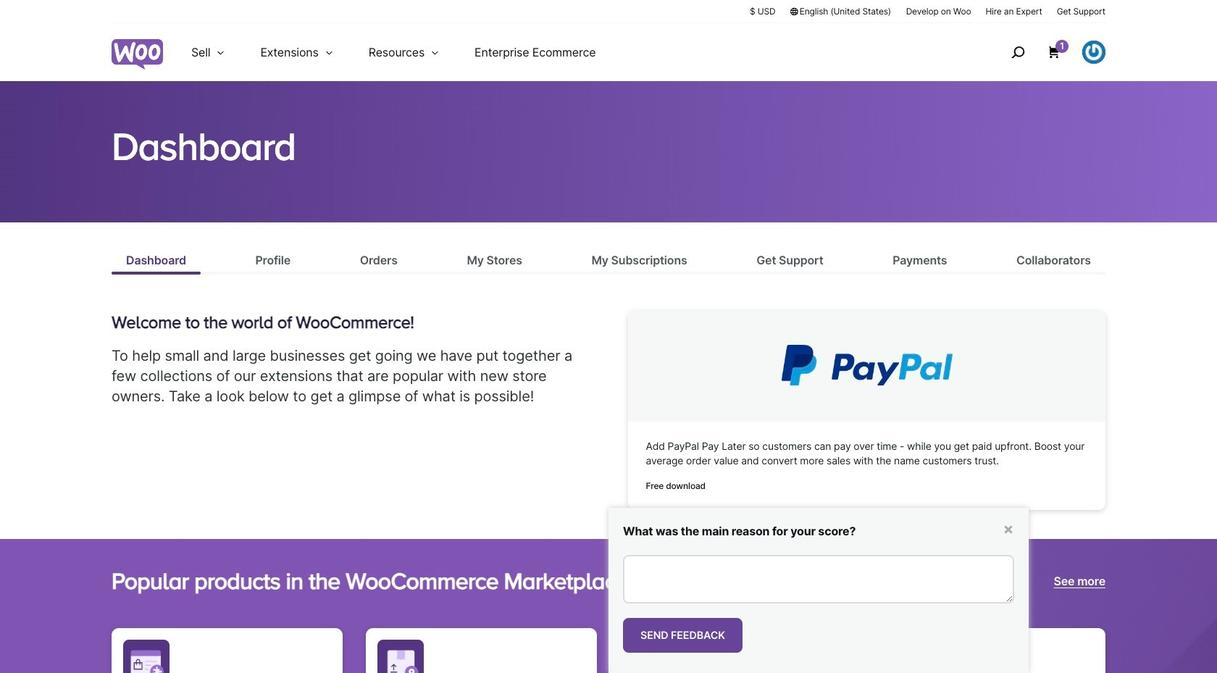 Task type: locate. For each thing, give the bounding box(es) containing it.
None text field
[[623, 555, 1015, 604]]

None button
[[623, 618, 743, 653]]



Task type: describe. For each thing, give the bounding box(es) containing it.
search image
[[1007, 41, 1030, 64]]

open account menu image
[[1083, 41, 1106, 64]]

service navigation menu element
[[981, 29, 1106, 76]]



Task type: vqa. For each thing, say whether or not it's contained in the screenshot.
the for in , THE COMPANY BEST- KNOWN FOR WORDPRESS.COM AND JETPACK, IN 2015. REBRANDED AS WOOCOMMERCE AND BOLSTERED BY
no



